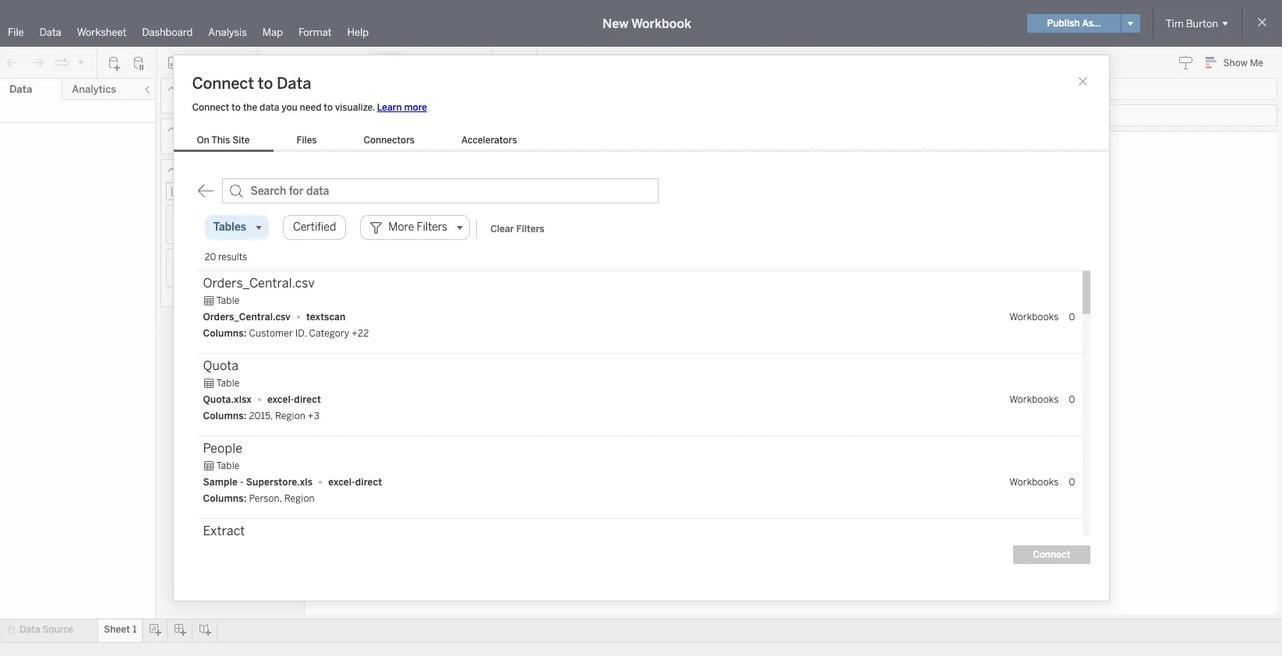 Task type: locate. For each thing, give the bounding box(es) containing it.
sheet 1 down rows at the left
[[310, 139, 366, 161]]

sheet 1 right source
[[104, 624, 137, 635]]

certified button
[[283, 215, 346, 240]]

excel-
[[267, 394, 294, 405], [328, 477, 355, 488]]

publish as... button
[[1028, 14, 1121, 33]]

1 vertical spatial connect
[[192, 102, 229, 113]]

0 vertical spatial orders_central.csv
[[203, 276, 315, 291]]

dashboard
[[142, 27, 193, 38]]

columns
[[203, 328, 244, 339], [203, 411, 244, 422], [203, 494, 244, 504]]

burton
[[1186, 18, 1219, 29]]

quota
[[203, 359, 239, 373]]

tim burton
[[1166, 18, 1219, 29]]

tim
[[1166, 18, 1184, 29]]

1 vertical spatial direct
[[355, 477, 382, 488]]

filters left this
[[179, 124, 207, 135]]

region down superstore.xls
[[284, 494, 315, 504]]

on
[[197, 135, 209, 146]]

publish as...
[[1047, 18, 1101, 29]]

show labels image
[[408, 55, 423, 71]]

columns up quota
[[203, 328, 244, 339]]

1 right source
[[133, 624, 137, 635]]

collapse image
[[143, 85, 152, 94]]

excel- right superstore.xls
[[328, 477, 355, 488]]

3 workbooks from the top
[[1010, 477, 1059, 488]]

excel-direct right superstore.xls
[[328, 477, 382, 488]]

analysis
[[208, 27, 247, 38]]

0 horizontal spatial excel-
[[267, 394, 294, 405]]

1 horizontal spatial to
[[258, 74, 273, 93]]

connect for connect to data
[[192, 74, 254, 93]]

1 horizontal spatial sheet
[[310, 139, 353, 161]]

2 0 from the top
[[1069, 394, 1076, 405]]

0 vertical spatial direct
[[294, 394, 321, 405]]

map
[[263, 27, 283, 38]]

0 vertical spatial connect
[[192, 74, 254, 93]]

: for orders_central.csv
[[244, 328, 247, 339]]

3 : from the top
[[244, 494, 247, 504]]

1 vertical spatial orders_central.csv
[[203, 312, 291, 323]]

replay animation image
[[76, 57, 86, 67]]

0 horizontal spatial direct
[[294, 394, 321, 405]]

size
[[222, 228, 238, 239]]

2 columns from the top
[[203, 411, 244, 422]]

certified
[[293, 221, 336, 234]]

filters
[[179, 124, 207, 135], [516, 223, 545, 234]]

1 horizontal spatial direct
[[355, 477, 382, 488]]

format
[[299, 27, 332, 38]]

0 vertical spatial region
[[275, 411, 306, 422]]

table down tooltip
[[216, 295, 240, 306]]

sheet down rows at the left
[[310, 139, 353, 161]]

direct for quota
[[294, 394, 321, 405]]

table for quota
[[216, 378, 240, 389]]

format workbook image
[[433, 55, 448, 71]]

file
[[8, 27, 24, 38]]

0 vertical spatial sheet
[[310, 139, 353, 161]]

site
[[232, 135, 250, 146]]

:
[[244, 328, 247, 339], [244, 411, 247, 422], [244, 494, 247, 504]]

region for quota
[[275, 411, 306, 422]]

to right the need
[[324, 102, 333, 113]]

1 vertical spatial workbooks
[[1010, 394, 1059, 405]]

connect to the data you need to visualize. learn more
[[192, 102, 427, 113]]

analytics
[[72, 83, 116, 95]]

totals image
[[342, 55, 361, 71]]

show/hide cards image
[[502, 55, 527, 71]]

download image
[[547, 55, 562, 71]]

1 vertical spatial columns
[[203, 411, 244, 422]]

data source
[[19, 624, 73, 635]]

2 vertical spatial 0
[[1069, 477, 1076, 488]]

files
[[297, 135, 317, 146]]

0 horizontal spatial to
[[232, 102, 241, 113]]

0 vertical spatial workbooks
[[1010, 312, 1059, 323]]

region
[[275, 411, 306, 422], [284, 494, 315, 504]]

1 vertical spatial excel-
[[328, 477, 355, 488]]

connect
[[192, 74, 254, 93], [192, 102, 229, 113], [1033, 550, 1071, 561]]

1 horizontal spatial filters
[[516, 223, 545, 234]]

table
[[216, 295, 240, 306], [216, 378, 240, 389], [216, 461, 240, 472]]

excel-direct up +3
[[267, 394, 321, 405]]

2 vertical spatial columns
[[203, 494, 244, 504]]

0 horizontal spatial 1
[[133, 624, 137, 635]]

: for quota
[[244, 411, 247, 422]]

1 vertical spatial filters
[[516, 223, 545, 234]]

new
[[603, 16, 629, 31]]

: left person,
[[244, 494, 247, 504]]

1
[[356, 139, 366, 161], [133, 624, 137, 635]]

1 horizontal spatial excel-direct
[[328, 477, 382, 488]]

2 vertical spatial :
[[244, 494, 247, 504]]

0 vertical spatial :
[[244, 328, 247, 339]]

: left "2015,"
[[244, 411, 247, 422]]

1 0 from the top
[[1069, 312, 1076, 323]]

0 vertical spatial excel-
[[267, 394, 294, 405]]

2 orders_central.csv from the top
[[203, 312, 291, 323]]

columns : customer id, category +22
[[203, 328, 369, 339]]

clear filters
[[491, 223, 545, 234]]

0 horizontal spatial sheet 1
[[104, 624, 137, 635]]

to for data
[[258, 74, 273, 93]]

textscan
[[306, 312, 346, 323]]

undo image
[[5, 55, 20, 71]]

0 vertical spatial excel-direct
[[267, 394, 321, 405]]

new data source image
[[107, 55, 122, 71]]

2 : from the top
[[244, 411, 247, 422]]

orders_central.csv down results
[[203, 276, 315, 291]]

worksheet
[[77, 27, 127, 38]]

direct
[[294, 394, 321, 405], [355, 477, 382, 488]]

sheet right source
[[104, 624, 130, 635]]

pages
[[179, 83, 206, 94]]

0 vertical spatial filters
[[179, 124, 207, 135]]

excel- up columns : 2015, region +3
[[267, 394, 294, 405]]

list box
[[173, 132, 541, 152]]

1 vertical spatial region
[[284, 494, 315, 504]]

1 down the 'visualize.'
[[356, 139, 366, 161]]

1 vertical spatial 0
[[1069, 394, 1076, 405]]

table up 'quota.xlsx'
[[216, 378, 240, 389]]

to down swap rows and columns "icon"
[[258, 74, 273, 93]]

2 vertical spatial table
[[216, 461, 240, 472]]

workbooks
[[1010, 312, 1059, 323], [1010, 394, 1059, 405], [1010, 477, 1059, 488]]

workbooks for orders_central.csv
[[1010, 312, 1059, 323]]

2 vertical spatial workbooks
[[1010, 477, 1059, 488]]

table up sample
[[216, 461, 240, 472]]

columns down sample
[[203, 494, 244, 504]]

sample - superstore.xls
[[203, 477, 313, 488]]

2 workbooks from the top
[[1010, 394, 1059, 405]]

row group
[[197, 271, 1083, 656]]

1 vertical spatial :
[[244, 411, 247, 422]]

pause auto updates image
[[132, 55, 147, 71]]

sheet
[[310, 139, 353, 161], [104, 624, 130, 635]]

data guide image
[[1179, 55, 1194, 70]]

replay animation image
[[55, 55, 70, 71]]

show
[[1224, 58, 1248, 69]]

1 horizontal spatial excel-
[[328, 477, 355, 488]]

1 vertical spatial excel-direct
[[328, 477, 382, 488]]

connect for connect to the data you need to visualize. learn more
[[192, 102, 229, 113]]

connect button
[[1014, 546, 1090, 564]]

: left customer
[[244, 328, 247, 339]]

1 orders_central.csv from the top
[[203, 276, 315, 291]]

to use edit in desktop, save the workbook outside of personal space image
[[571, 55, 587, 71]]

1 vertical spatial sheet
[[104, 624, 130, 635]]

2 table from the top
[[216, 378, 240, 389]]

0 vertical spatial columns
[[203, 328, 244, 339]]

1 columns from the top
[[203, 328, 244, 339]]

1 : from the top
[[244, 328, 247, 339]]

1 workbooks from the top
[[1010, 312, 1059, 323]]

workbook
[[631, 16, 691, 31]]

0
[[1069, 312, 1076, 323], [1069, 394, 1076, 405], [1069, 477, 1076, 488]]

connect inside button
[[1033, 550, 1071, 561]]

0 vertical spatial 0
[[1069, 312, 1076, 323]]

orders_central.csv up customer
[[203, 312, 291, 323]]

detail
[[174, 272, 197, 282]]

0 horizontal spatial filters
[[179, 124, 207, 135]]

people
[[203, 441, 243, 456]]

person,
[[249, 494, 282, 504]]

1 vertical spatial table
[[216, 378, 240, 389]]

0 vertical spatial sheet 1
[[310, 139, 366, 161]]

category
[[309, 328, 350, 339]]

text
[[266, 228, 283, 239]]

rows
[[323, 110, 346, 121]]

to left the
[[232, 102, 241, 113]]

0 horizontal spatial sheet
[[104, 624, 130, 635]]

1 horizontal spatial sheet 1
[[310, 139, 366, 161]]

data
[[40, 27, 61, 38], [277, 74, 311, 93], [9, 83, 32, 95], [19, 624, 40, 635]]

3 table from the top
[[216, 461, 240, 472]]

region left +3
[[275, 411, 306, 422]]

tooltip
[[216, 272, 244, 282]]

3 columns from the top
[[203, 494, 244, 504]]

columns down 'quota.xlsx'
[[203, 411, 244, 422]]

excel-direct
[[267, 394, 321, 405], [328, 477, 382, 488]]

0 horizontal spatial excel-direct
[[267, 394, 321, 405]]

1 table from the top
[[216, 295, 240, 306]]

2 vertical spatial connect
[[1033, 550, 1071, 561]]

0 vertical spatial 1
[[356, 139, 366, 161]]

connectors
[[364, 135, 415, 146]]

0 vertical spatial table
[[216, 295, 240, 306]]

orders_central.csv
[[203, 276, 315, 291], [203, 312, 291, 323]]

learn more link
[[377, 102, 427, 113]]

show me
[[1224, 58, 1264, 69]]

swap rows and columns image
[[267, 55, 283, 71]]

new worksheet image
[[167, 55, 189, 71]]

1 vertical spatial 1
[[133, 624, 137, 635]]

sheet 1
[[310, 139, 366, 161], [104, 624, 137, 635]]

3 0 from the top
[[1069, 477, 1076, 488]]

to
[[258, 74, 273, 93], [232, 102, 241, 113], [324, 102, 333, 113]]

filters right clear
[[516, 223, 545, 234]]



Task type: vqa. For each thing, say whether or not it's contained in the screenshot.
second the Columns from the top of the ROW GROUP containing Orders_Central.csv
yes



Task type: describe. For each thing, give the bounding box(es) containing it.
2 horizontal spatial to
[[324, 102, 333, 113]]

+3
[[308, 411, 320, 422]]

connect for connect
[[1033, 550, 1071, 561]]

columns : 2015, region +3
[[203, 411, 320, 422]]

list box containing on this site
[[173, 132, 541, 152]]

2015,
[[249, 411, 273, 422]]

on this site
[[197, 135, 250, 146]]

sort descending image
[[317, 55, 333, 71]]

sample
[[203, 477, 238, 488]]

excel-direct for quota
[[267, 394, 321, 405]]

columns for people
[[203, 494, 244, 504]]

visualize.
[[335, 102, 375, 113]]

superstore.xls
[[246, 477, 313, 488]]

columns for quota
[[203, 411, 244, 422]]

columns for orders_central.csv
[[203, 328, 244, 339]]

table for orders_central.csv
[[216, 295, 240, 306]]

as...
[[1082, 18, 1101, 29]]

new workbook
[[603, 16, 691, 31]]

data
[[260, 102, 279, 113]]

results
[[218, 252, 247, 263]]

table for people
[[216, 461, 240, 472]]

0 for quota
[[1069, 394, 1076, 405]]

me
[[1250, 58, 1264, 69]]

fit image
[[458, 55, 483, 71]]

excel- for quota
[[267, 394, 294, 405]]

orders_central.csv for quota
[[203, 276, 315, 291]]

clear sheet image
[[223, 55, 248, 71]]

id,
[[295, 328, 307, 339]]

columns : person, region
[[203, 494, 315, 504]]

publish
[[1047, 18, 1080, 29]]

clear filters button
[[484, 219, 552, 238]]

-
[[240, 477, 244, 488]]

data down undo icon
[[9, 83, 32, 95]]

customer
[[249, 328, 293, 339]]

accelerators
[[462, 135, 517, 146]]

show me button
[[1199, 51, 1278, 75]]

data down sort ascending icon in the top left of the page
[[277, 74, 311, 93]]

row group containing orders_central.csv
[[197, 271, 1083, 656]]

+22
[[352, 328, 369, 339]]

to for the
[[232, 102, 241, 113]]

filters inside clear filters button
[[516, 223, 545, 234]]

duplicate image
[[198, 55, 214, 71]]

excel-direct for people
[[328, 477, 382, 488]]

sort ascending image
[[292, 55, 308, 71]]

the
[[243, 102, 257, 113]]

learn
[[377, 102, 402, 113]]

1 horizontal spatial 1
[[356, 139, 366, 161]]

20
[[205, 252, 216, 263]]

you
[[282, 102, 298, 113]]

1 vertical spatial sheet 1
[[104, 624, 137, 635]]

region for people
[[284, 494, 315, 504]]

0 for people
[[1069, 477, 1076, 488]]

color
[[175, 228, 196, 239]]

workbooks for quota
[[1010, 394, 1059, 405]]

workbooks for people
[[1010, 477, 1059, 488]]

source
[[42, 624, 73, 635]]

data left source
[[19, 624, 40, 635]]

: for people
[[244, 494, 247, 504]]

need
[[300, 102, 322, 113]]

help
[[347, 27, 369, 38]]

direct for people
[[355, 477, 382, 488]]

redo image
[[30, 55, 45, 71]]

connect to data
[[192, 74, 311, 93]]

this
[[211, 135, 230, 146]]

clear
[[491, 223, 514, 234]]

quota.xlsx
[[203, 394, 252, 405]]

highlight image
[[380, 55, 398, 71]]

20 results
[[205, 252, 247, 263]]

data up replay animation icon
[[40, 27, 61, 38]]

orders_central.csv for workbooks
[[203, 312, 291, 323]]

more
[[404, 102, 427, 113]]

extract
[[203, 524, 245, 539]]

excel- for people
[[328, 477, 355, 488]]

0 for orders_central.csv
[[1069, 312, 1076, 323]]



